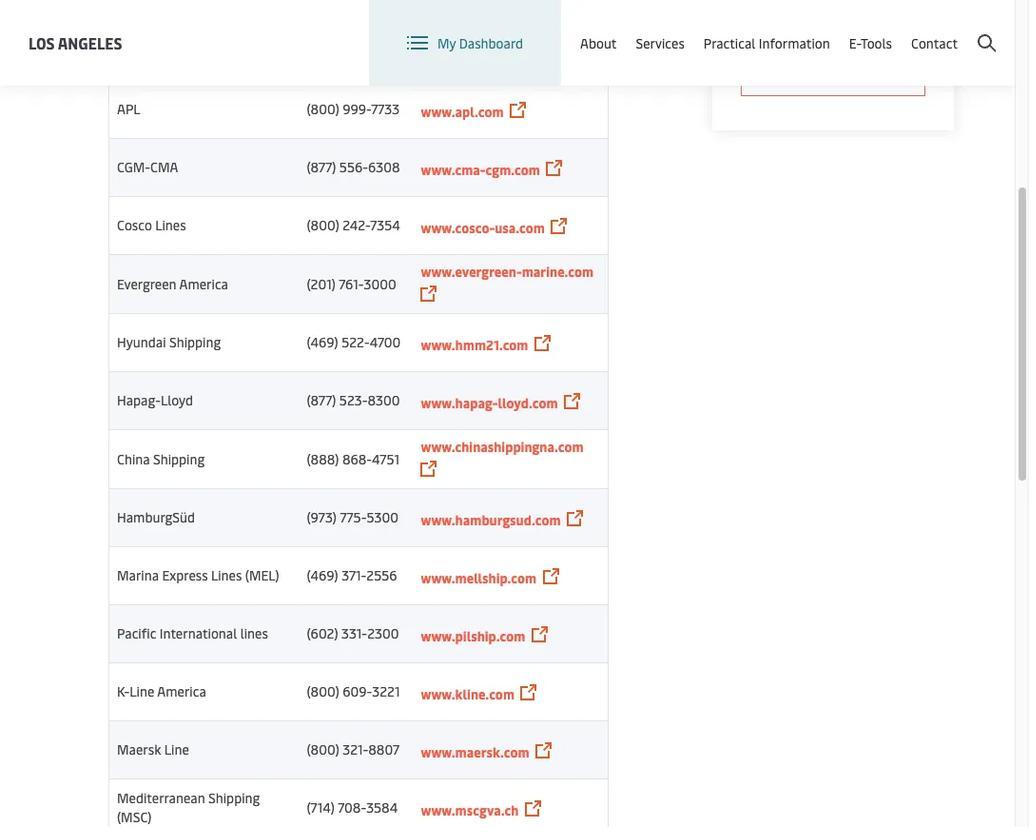 Task type: locate. For each thing, give the bounding box(es) containing it.
(973) 775-5300
[[307, 508, 399, 526]]

www.mscgva.ch
[[421, 801, 519, 819]]

china
[[117, 450, 150, 468]]

(800) 609-3221
[[307, 682, 400, 700]]

about button
[[581, 0, 617, 86]]

lines left (mel)
[[211, 566, 242, 584]]

(469) left 522-
[[307, 333, 339, 351]]

0 vertical spatial line
[[173, 39, 198, 58]]

terminal contacts
[[802, 32, 865, 77]]

terminal contacts link
[[741, 17, 926, 96]]

shipping line
[[117, 39, 198, 58]]

telephone number
[[307, 28, 370, 69]]

2 (469) from the top
[[307, 566, 339, 584]]

express
[[162, 566, 208, 584]]

0 horizontal spatial lines
[[155, 216, 186, 234]]

line for maersk
[[164, 740, 189, 759]]

america right "k-"
[[157, 682, 206, 700]]

shipping for hyundai
[[169, 333, 221, 351]]

shipping inside the mediterranean shipping (msc)
[[208, 789, 260, 807]]

(800) for (800) 609-3221
[[307, 682, 340, 700]]

999-
[[343, 100, 371, 118]]

www.cosco-usa.com link
[[421, 218, 545, 237]]

my dashboard
[[438, 34, 524, 52]]

(800) left "242-"
[[307, 216, 340, 234]]

cosco lines
[[117, 216, 186, 234]]

lines right cosco
[[155, 216, 186, 234]]

371-
[[342, 566, 367, 584]]

shipping up apl
[[117, 39, 170, 58]]

k-line america
[[117, 682, 206, 700]]

lloyd
[[161, 391, 193, 409]]

(800) for (800) 321-8807
[[307, 740, 340, 759]]

global menu
[[843, 18, 930, 39]]

(mel)
[[245, 566, 280, 584]]

mediterranean shipping (msc)
[[117, 789, 260, 826]]

shipping right hyundai
[[169, 333, 221, 351]]

(800) left 609-
[[307, 682, 340, 700]]

(800) for (800) 242-7354
[[307, 216, 340, 234]]

(800) left the 999-
[[307, 100, 340, 118]]

556-
[[340, 158, 368, 176]]

(877) 523-8300
[[307, 391, 400, 409]]

2 vertical spatial line
[[164, 740, 189, 759]]

los angeles
[[29, 32, 122, 53]]

shipping
[[117, 39, 170, 58], [169, 333, 221, 351], [153, 450, 205, 468], [208, 789, 260, 807]]

america
[[179, 275, 228, 293], [157, 682, 206, 700]]

(602) 331-2300
[[307, 624, 399, 642]]

(877) left 556-
[[307, 158, 336, 176]]

shipping right mediterranean
[[208, 789, 260, 807]]

cma
[[150, 158, 178, 176]]

2300
[[367, 624, 399, 642]]

hamburgsüd
[[117, 508, 195, 526]]

(973)
[[307, 508, 337, 526]]

www.hamburgsud.com
[[421, 511, 561, 529]]

www.kline.com
[[421, 685, 515, 703]]

(469) for (469) 371-2556
[[307, 566, 339, 584]]

www.cosco-usa.com
[[421, 218, 545, 237]]

(888) 868-4751
[[307, 450, 400, 468]]

shipping right china
[[153, 450, 205, 468]]

www.hapag-lloyd.com
[[421, 394, 558, 412]]

0 vertical spatial (877)
[[307, 158, 336, 176]]

number
[[307, 51, 356, 69]]

global menu button
[[801, 0, 949, 57]]

(800) left the 321- on the left bottom
[[307, 740, 340, 759]]

information
[[759, 34, 831, 52]]

1 (469) from the top
[[307, 333, 339, 351]]

cosco
[[117, 216, 152, 234]]

america right evergreen
[[179, 275, 228, 293]]

practical information button
[[704, 0, 831, 86]]

www.apl.com
[[421, 102, 504, 120]]

(469) left 371-
[[307, 566, 339, 584]]

tools
[[861, 34, 893, 52]]

1 (800) from the top
[[307, 100, 340, 118]]

708-
[[338, 799, 367, 817]]

1 vertical spatial (877)
[[307, 391, 336, 409]]

pacific international lines
[[117, 624, 268, 642]]

1 (877) from the top
[[307, 158, 336, 176]]

761-
[[339, 275, 364, 293]]

los angeles link
[[29, 31, 122, 55]]

321-
[[343, 740, 369, 759]]

www.evergreen-
[[421, 263, 522, 281]]

2 (877) from the top
[[307, 391, 336, 409]]

www.mscgva.ch link
[[421, 801, 519, 819]]

terminal
[[803, 32, 864, 53]]

www.chinashippingna.com
[[421, 438, 584, 456]]

(201) 761-3000
[[307, 275, 397, 293]]

0 vertical spatial lines
[[155, 216, 186, 234]]

1 vertical spatial (469)
[[307, 566, 339, 584]]

2 (800) from the top
[[307, 216, 340, 234]]

1 vertical spatial line
[[130, 682, 154, 700]]

(800)
[[307, 100, 340, 118], [307, 216, 340, 234], [307, 682, 340, 700], [307, 740, 340, 759]]

3584
[[367, 799, 398, 817]]

line for k-
[[130, 682, 154, 700]]

6308
[[368, 158, 400, 176]]

contacts
[[802, 56, 865, 77]]

lloyd.com
[[498, 394, 558, 412]]

1 horizontal spatial lines
[[211, 566, 242, 584]]

(602)
[[307, 624, 338, 642]]

3 (800) from the top
[[307, 682, 340, 700]]

4 (800) from the top
[[307, 740, 340, 759]]

my
[[438, 34, 456, 52]]

hapag-lloyd
[[117, 391, 193, 409]]

www.maersk.com link
[[421, 743, 530, 761]]

7354
[[370, 216, 400, 234]]

china shipping
[[117, 450, 205, 468]]

www.chinashippingna.com link
[[421, 438, 584, 456]]

services
[[636, 34, 685, 52]]

0 vertical spatial (469)
[[307, 333, 339, 351]]

cgm.com
[[486, 160, 541, 178]]

apl
[[117, 100, 140, 118]]

(714)
[[307, 799, 335, 817]]

(469) 522-4700
[[307, 333, 401, 351]]

www.hapag-lloyd.com link
[[421, 394, 558, 412]]

(877) left '523-'
[[307, 391, 336, 409]]

website
[[421, 39, 471, 58]]

(469) for (469) 522-4700
[[307, 333, 339, 351]]



Task type: describe. For each thing, give the bounding box(es) containing it.
maersk
[[117, 740, 161, 759]]

hyundai
[[117, 333, 166, 351]]

practical
[[704, 34, 756, 52]]

522-
[[342, 333, 370, 351]]

hyundai shipping
[[117, 333, 221, 351]]

(888)
[[307, 450, 339, 468]]

contact button
[[912, 0, 958, 86]]

hapag-
[[117, 391, 161, 409]]

8300
[[368, 391, 400, 409]]

1 vertical spatial america
[[157, 682, 206, 700]]

4751
[[372, 450, 400, 468]]

line for shipping
[[173, 39, 198, 58]]

marina express lines (mel)
[[117, 566, 280, 584]]

international
[[160, 624, 237, 642]]

(877) for (877) 523-8300
[[307, 391, 336, 409]]

(800) 999-7733
[[307, 100, 400, 118]]

evergreen
[[117, 275, 177, 293]]

0 vertical spatial america
[[179, 275, 228, 293]]

www.cma-cgm.com link
[[421, 160, 541, 178]]

7733
[[371, 100, 400, 118]]

e-
[[850, 34, 861, 52]]

523-
[[340, 391, 368, 409]]

www.hmm21.com link
[[421, 335, 529, 354]]

www.mellship.com
[[421, 569, 537, 587]]

www.apl.com link
[[421, 102, 504, 120]]

4700
[[370, 333, 401, 351]]

e-tools
[[850, 34, 893, 52]]

cgm-cma
[[117, 158, 178, 176]]

practical information
[[704, 34, 831, 52]]

about
[[581, 34, 617, 52]]

(201)
[[307, 275, 336, 293]]

3000
[[364, 275, 397, 293]]

www.cma-
[[421, 160, 486, 178]]

maersk line
[[117, 740, 189, 759]]

los
[[29, 32, 55, 53]]

www.pilship.com
[[421, 627, 526, 645]]

global
[[843, 18, 887, 39]]

www.kline.com link
[[421, 685, 515, 703]]

www.mellship.com link
[[421, 569, 537, 587]]

242-
[[343, 216, 370, 234]]

shipping for china
[[153, 450, 205, 468]]

mediterranean
[[117, 789, 205, 807]]

www.evergreen-marine.com
[[421, 263, 594, 281]]

lines
[[240, 624, 268, 642]]

(800) 321-8807
[[307, 740, 400, 759]]

775-
[[340, 508, 367, 526]]

menu
[[891, 18, 930, 39]]

e-tools button
[[850, 0, 893, 86]]

(877) 556-6308
[[307, 158, 400, 176]]

www.maersk.com
[[421, 743, 530, 761]]

(877) for (877) 556-6308
[[307, 158, 336, 176]]

www.hmm21.com
[[421, 335, 529, 354]]

www.hamburgsud.com link
[[421, 511, 561, 529]]

1 vertical spatial lines
[[211, 566, 242, 584]]

(800) for (800) 999-7733
[[307, 100, 340, 118]]

pacific
[[117, 624, 156, 642]]

www.pilship.com link
[[421, 627, 526, 645]]

shipping for mediterranean
[[208, 789, 260, 807]]

www.cma-cgm.com
[[421, 160, 541, 178]]

usa.com
[[495, 218, 545, 237]]

(469) 371-2556
[[307, 566, 397, 584]]

3221
[[372, 682, 400, 700]]

www.evergreen-marine.com link
[[421, 263, 594, 281]]

marina
[[117, 566, 159, 584]]

services button
[[636, 0, 685, 86]]

evergreen america
[[117, 275, 228, 293]]

609-
[[343, 682, 372, 700]]

cgm-
[[117, 158, 150, 176]]

868-
[[343, 450, 372, 468]]

contact
[[912, 34, 958, 52]]



Task type: vqa. For each thing, say whether or not it's contained in the screenshot.


